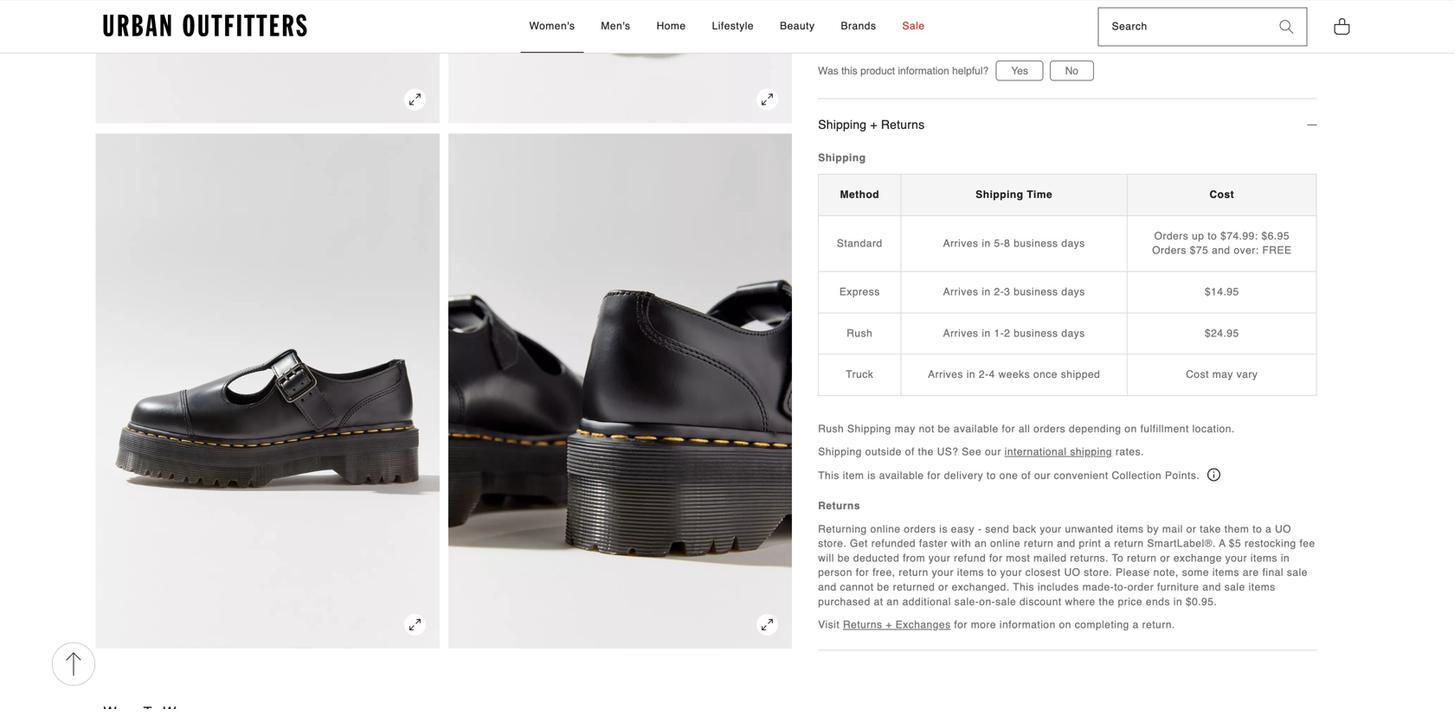 Task type: vqa. For each thing, say whether or not it's contained in the screenshot.
'quality.'
no



Task type: describe. For each thing, give the bounding box(es) containing it.
0 vertical spatial store.
[[818, 538, 847, 550]]

shipped
[[1061, 369, 1101, 381]]

women's link
[[521, 1, 584, 53]]

standard
[[837, 237, 883, 249]]

returning
[[818, 523, 867, 536]]

british
[[1223, 0, 1255, 4]]

dr. martens bethan leather platform oxford #2 image
[[96, 134, 440, 649]]

once
[[1034, 369, 1058, 381]]

return.
[[1142, 619, 1175, 631]]

0 horizontal spatial online
[[870, 523, 901, 536]]

1 vertical spatial online
[[990, 538, 1021, 550]]

this item is available for delivery to one of our convenient collection points.
[[818, 470, 1203, 482]]

2 vertical spatial returns
[[843, 619, 883, 631]]

delivery
[[944, 470, 983, 482]]

1 horizontal spatial sale
[[1225, 582, 1245, 594]]

items down refund
[[957, 567, 984, 579]]

to inside popup button
[[987, 470, 996, 482]]

2 horizontal spatial sale
[[1287, 567, 1308, 579]]

order
[[1128, 582, 1154, 594]]

0 horizontal spatial be
[[838, 553, 850, 565]]

shipping for shipping
[[818, 152, 866, 164]]

main navigation element
[[373, 1, 1081, 53]]

+ inside dropdown button
[[870, 118, 878, 132]]

convenient
[[1054, 470, 1109, 482]]

1 vertical spatial may
[[895, 423, 916, 435]]

sale link
[[894, 1, 934, 53]]

arrives in 2-4 weeks once shipped
[[928, 369, 1101, 381]]

iconic
[[1089, 0, 1118, 4]]

from
[[903, 553, 925, 565]]

orders inside returning online orders is easy - send back your unwanted items by mail or take them to a uo store. get refunded faster with an online return and print a return smartlabel®. a $5 restocking fee will be deducted from your refund for most mailed returns. to return or exchange your items in person for free, return your items to your closest uo store. please note, some items are final sale and cannot be returned or exchanged. this includes made-to-order furniture and sale items purchased at an additional sale-on-sale discount where the price ends in $0.95.
[[904, 523, 936, 536]]

shipping for shipping outside of the us? see our international shipping rates.
[[818, 446, 862, 458]]

2- for 4
[[979, 369, 989, 381]]

2 vertical spatial sale
[[996, 596, 1016, 608]]

method
[[840, 189, 880, 201]]

$24.95
[[1205, 327, 1239, 340]]

rates.
[[1116, 446, 1144, 458]]

our inside popup button
[[1034, 470, 1051, 482]]

these
[[856, 21, 884, 33]]

and up mailed
[[1057, 538, 1076, 550]]

dr. martens bethan leather platform oxford image
[[96, 0, 440, 124]]

2 vertical spatial be
[[877, 582, 890, 594]]

items down restocking
[[1251, 553, 1278, 565]]

-
[[978, 523, 982, 536]]

made-
[[1083, 582, 1114, 594]]

bouncing
[[985, 0, 1031, 4]]

additional
[[903, 596, 951, 608]]

international
[[1005, 446, 1067, 458]]

note,
[[1154, 567, 1179, 579]]

maker
[[1284, 0, 1315, 4]]

to-
[[1114, 582, 1128, 594]]

business for 3
[[1014, 286, 1058, 298]]

items left by
[[1117, 523, 1144, 536]]

is inside returning online orders is easy - send back your unwanted items by mail or take them to a uo store. get refunded faster with an online return and print a return smartlabel®. a $5 restocking fee will be deducted from your refund for most mailed returns. to return or exchange your items in person for free, return your items to your closest uo store. please note, some items are final sale and cannot be returned or exchanged. this includes made-to-order furniture and sale items purchased at an additional sale-on-sale discount where the price ends in $0.95.
[[939, 523, 948, 536]]

1 vertical spatial returns
[[818, 500, 860, 512]]

soles
[[1152, 6, 1179, 19]]

ultra-
[[944, 6, 970, 19]]

purchased
[[818, 596, 871, 608]]

yes
[[1011, 65, 1028, 77]]

weeks
[[999, 369, 1030, 381]]

0 vertical spatial orders
[[1154, 230, 1189, 242]]

exchanged.
[[952, 582, 1010, 594]]

$75
[[1190, 245, 1209, 257]]

rush for rush
[[847, 327, 873, 340]]

'90s
[[1122, 0, 1142, 4]]

vary
[[1237, 369, 1258, 381]]

0 vertical spatial uo
[[1275, 523, 1292, 536]]

for left all
[[1002, 423, 1015, 435]]

to inside "orders up to $74.99: $6.95 orders $75 and over: free"
[[1208, 230, 1217, 242]]

ends
[[1146, 596, 1170, 608]]

and up sure.
[[1067, 0, 1086, 4]]

days for arrives in 1-2 business days
[[1062, 327, 1085, 340]]

shipping for shipping + returns
[[818, 118, 867, 132]]

refund
[[954, 553, 986, 565]]

zoom in image for dr. martens bethan leather platform oxford image
[[404, 89, 426, 111]]

on-
[[979, 596, 996, 608]]

exchange
[[1174, 553, 1222, 565]]

are inside returning online orders is easy - send back your unwanted items by mail or take them to a uo store. get refunded faster with an online return and print a return smartlabel®. a $5 restocking fee will be deducted from your refund for most mailed returns. to return or exchange your items in person for free, return your items to your closest uo store. please note, some items are final sale and cannot be returned or exchanged. this includes made-to-order furniture and sale items purchased at an additional sale-on-sale discount where the price ends in $0.95.
[[1243, 567, 1259, 579]]

in left 3
[[982, 286, 991, 298]]

to
[[1112, 553, 1124, 565]]

home link
[[648, 1, 695, 53]]

helpful?
[[952, 65, 989, 77]]

for down craftsmanship.
[[1047, 21, 1061, 33]]

1 horizontal spatial available
[[954, 423, 999, 435]]

orders up to $74.99: $6.95 orders $75 and over: free
[[1152, 230, 1292, 257]]

in left 4
[[967, 369, 976, 381]]

1 vertical spatial on
[[1059, 619, 1072, 631]]

product
[[861, 65, 895, 77]]

returns.
[[1070, 553, 1109, 565]]

lifestyle link
[[703, 1, 763, 53]]

their
[[844, 0, 866, 4]]

goods
[[963, 21, 993, 33]]

cannot
[[840, 582, 874, 594]]

returns inside dropdown button
[[881, 118, 925, 132]]

international shipping link
[[1005, 446, 1112, 458]]

2- for 3
[[994, 286, 1004, 298]]

Search text field
[[1099, 8, 1267, 45]]

0 horizontal spatial with
[[818, 0, 841, 4]]

most
[[1006, 553, 1030, 565]]

grunge
[[1145, 0, 1180, 4]]

$0.95.
[[1186, 596, 1217, 608]]

for down the yellow-
[[927, 6, 941, 19]]

1 vertical spatial classic
[[887, 21, 921, 33]]

arrives in 1-2 business days
[[943, 327, 1085, 340]]

sale-
[[955, 596, 979, 608]]

back
[[1013, 523, 1037, 536]]

1 vertical spatial an
[[887, 596, 899, 608]]

2 horizontal spatial or
[[1187, 523, 1197, 536]]

deducted
[[853, 553, 900, 565]]

styling,
[[1184, 0, 1219, 4]]

0 vertical spatial an
[[975, 538, 987, 550]]

1 horizontal spatial a
[[1133, 619, 1139, 631]]

completing
[[1075, 619, 1129, 631]]

soles,
[[1034, 0, 1064, 4]]

a
[[1219, 538, 1226, 550]]

for up cannot
[[856, 567, 869, 579]]

business for 2
[[1014, 327, 1058, 340]]

for left more at bottom
[[954, 619, 968, 631]]

0 vertical spatial a
[[1266, 523, 1272, 536]]

stitched
[[943, 0, 982, 4]]

this inside returning online orders is easy - send back your unwanted items by mail or take them to a uo store. get refunded faster with an online return and print a return smartlabel®. a $5 restocking fee will be deducted from your refund for most mailed returns. to return or exchange your items in person for free, return your items to your closest uo store. please note, some items are final sale and cannot be returned or exchanged. this includes made-to-order furniture and sale items purchased at an additional sale-on-sale discount where the price ends in $0.95.
[[1013, 582, 1034, 594]]

1 vertical spatial information
[[1000, 619, 1056, 631]]

beauty link
[[771, 1, 824, 53]]

cost may vary
[[1186, 369, 1258, 381]]

sale
[[902, 20, 925, 32]]

cost for cost may vary
[[1186, 369, 1209, 381]]

0 horizontal spatial the
[[918, 446, 934, 458]]

beauty
[[780, 20, 815, 32]]

days for arrives in 2-3 business days
[[1062, 286, 1085, 298]]

free,
[[873, 567, 896, 579]]

all
[[1019, 423, 1030, 435]]

the inside returning online orders is easy - send back your unwanted items by mail or take them to a uo store. get refunded faster with an online return and print a return smartlabel®. a $5 restocking fee will be deducted from your refund for most mailed returns. to return or exchange your items in person for free, return your items to your closest uo store. please note, some items are final sale and cannot be returned or exchanged. this includes made-to-order furniture and sale items purchased at an additional sale-on-sale discount where the price ends in $0.95.
[[1099, 596, 1115, 608]]

dr.
[[818, 6, 833, 19]]

yes button
[[996, 61, 1044, 81]]

truck
[[846, 369, 874, 381]]

urban outfitters image
[[103, 14, 307, 37]]

2
[[1004, 327, 1011, 340]]

0 vertical spatial information
[[898, 65, 949, 77]]

no
[[1065, 65, 1079, 77]]



Task type: locate. For each thing, give the bounding box(es) containing it.
0 vertical spatial business
[[1014, 237, 1058, 249]]

1 vertical spatial uo
[[1064, 567, 1081, 579]]

0 vertical spatial may
[[1213, 369, 1233, 381]]

arrives in 5-8 business days
[[943, 237, 1085, 249]]

is
[[880, 6, 888, 19], [868, 470, 876, 482], [939, 523, 948, 536]]

shipping + returns
[[818, 118, 925, 132]]

furniture
[[1157, 582, 1199, 594]]

1 vertical spatial our
[[1034, 470, 1051, 482]]

are inside with their classic yellow-stitched bouncing soles, and iconic '90s grunge styling, british boot-maker dr. martens is known for ultra-premium craftsmanship. with cushy soles and mandatory break-in period, these classic leather goods are lifers, for sure.
[[997, 21, 1013, 33]]

available up see
[[954, 423, 999, 435]]

2 days from the top
[[1062, 286, 1085, 298]]

of
[[905, 446, 915, 458], [1022, 470, 1031, 482]]

location.
[[1192, 423, 1235, 435]]

0 vertical spatial with
[[818, 0, 841, 4]]

by
[[1147, 523, 1159, 536]]

zoom in image
[[757, 89, 778, 111]]

mandatory
[[1204, 6, 1257, 19]]

is inside with their classic yellow-stitched bouncing soles, and iconic '90s grunge styling, british boot-maker dr. martens is known for ultra-premium craftsmanship. with cushy soles and mandatory break-in period, these classic leather goods are lifers, for sure.
[[880, 6, 888, 19]]

uo up includes
[[1064, 567, 1081, 579]]

and right "$75"
[[1212, 245, 1231, 257]]

1 vertical spatial or
[[1160, 553, 1170, 565]]

0 horizontal spatial cost
[[1186, 369, 1209, 381]]

2 business from the top
[[1014, 286, 1058, 298]]

not
[[919, 423, 935, 435]]

days
[[1062, 237, 1085, 249], [1062, 286, 1085, 298], [1062, 327, 1085, 340]]

in down the furniture
[[1174, 596, 1183, 608]]

1 vertical spatial days
[[1062, 286, 1085, 298]]

classic down known
[[887, 21, 921, 33]]

arrives for arrives in 2-4 weeks once shipped
[[928, 369, 963, 381]]

1 vertical spatial of
[[1022, 470, 1031, 482]]

0 vertical spatial of
[[905, 446, 915, 458]]

on down 'where'
[[1059, 619, 1072, 631]]

leather
[[925, 21, 960, 33]]

0 horizontal spatial rush
[[818, 423, 844, 435]]

restocking
[[1245, 538, 1296, 550]]

brands
[[841, 20, 876, 32]]

0 horizontal spatial +
[[870, 118, 878, 132]]

arrives
[[943, 237, 979, 249], [943, 286, 979, 298], [943, 327, 979, 340], [928, 369, 963, 381]]

be up person
[[838, 553, 850, 565]]

store. up will
[[818, 538, 847, 550]]

of inside popup button
[[1022, 470, 1031, 482]]

be down free,
[[877, 582, 890, 594]]

see
[[962, 446, 982, 458]]

in inside with their classic yellow-stitched bouncing soles, and iconic '90s grunge styling, british boot-maker dr. martens is known for ultra-premium craftsmanship. with cushy soles and mandatory break-in period, these classic leather goods are lifers, for sure.
[[1292, 6, 1301, 19]]

1 vertical spatial business
[[1014, 286, 1058, 298]]

$74.99:
[[1221, 230, 1258, 242]]

2 horizontal spatial is
[[939, 523, 948, 536]]

1 horizontal spatial be
[[877, 582, 890, 594]]

this up discount
[[1013, 582, 1034, 594]]

item
[[843, 470, 864, 482]]

business right 2
[[1014, 327, 1058, 340]]

zoom in image
[[404, 89, 426, 111], [404, 615, 426, 636], [757, 615, 778, 636]]

days right 8
[[1062, 237, 1085, 249]]

lifers,
[[1016, 21, 1044, 33]]

items down a
[[1213, 567, 1240, 579]]

0 vertical spatial orders
[[1034, 423, 1066, 435]]

1 vertical spatial store.
[[1084, 567, 1113, 579]]

return up the returned
[[899, 567, 929, 579]]

cushy
[[1120, 6, 1149, 19]]

orders up international shipping link
[[1034, 423, 1066, 435]]

1 horizontal spatial rush
[[847, 327, 873, 340]]

in down maker
[[1292, 6, 1301, 19]]

0 horizontal spatial sale
[[996, 596, 1016, 608]]

sure.
[[1064, 21, 1089, 33]]

mailed
[[1034, 553, 1067, 565]]

3
[[1004, 286, 1011, 298]]

0 horizontal spatial an
[[887, 596, 899, 608]]

orders up faster
[[904, 523, 936, 536]]

search image
[[1280, 20, 1294, 34]]

arrives for arrives in 5-8 business days
[[943, 237, 979, 249]]

0 horizontal spatial 2-
[[979, 369, 989, 381]]

0 horizontal spatial available
[[879, 470, 924, 482]]

$5
[[1229, 538, 1241, 550]]

classic
[[870, 0, 904, 4], [887, 21, 921, 33]]

0 horizontal spatial are
[[997, 21, 1013, 33]]

1 vertical spatial the
[[1099, 596, 1115, 608]]

1 horizontal spatial the
[[1099, 596, 1115, 608]]

the down made-
[[1099, 596, 1115, 608]]

zoom in image for dr. martens bethan leather platform oxford #3 image
[[757, 615, 778, 636]]

store. up made-
[[1084, 567, 1113, 579]]

zoom in image for dr. martens bethan leather platform oxford #2 image
[[404, 615, 426, 636]]

1 vertical spatial is
[[868, 470, 876, 482]]

0 vertical spatial is
[[880, 6, 888, 19]]

1 horizontal spatial may
[[1213, 369, 1233, 381]]

0 vertical spatial or
[[1187, 523, 1197, 536]]

with their classic yellow-stitched bouncing soles, and iconic '90s grunge styling, british boot-maker dr. martens is known for ultra-premium craftsmanship. with cushy soles and mandatory break-in period, these classic leather goods are lifers, for sure.
[[818, 0, 1315, 33]]

free
[[1262, 245, 1292, 257]]

this
[[818, 470, 840, 482], [1013, 582, 1034, 594]]

brands link
[[832, 1, 885, 53]]

business right 8
[[1014, 237, 1058, 249]]

may left not
[[895, 423, 916, 435]]

of right "outside"
[[905, 446, 915, 458]]

returns up returning
[[818, 500, 860, 512]]

our right see
[[985, 446, 1001, 458]]

0 horizontal spatial uo
[[1064, 567, 1081, 579]]

are left final
[[1243, 567, 1259, 579]]

on
[[1125, 423, 1137, 435], [1059, 619, 1072, 631]]

returns down was this product information helpful?
[[881, 118, 925, 132]]

0 vertical spatial the
[[918, 446, 934, 458]]

an down -
[[975, 538, 987, 550]]

visit
[[818, 619, 840, 631]]

is right item
[[868, 470, 876, 482]]

returns down at
[[843, 619, 883, 631]]

over:
[[1234, 245, 1259, 257]]

for down us?
[[927, 470, 941, 482]]

our
[[985, 446, 1001, 458], [1034, 470, 1051, 482]]

3 business from the top
[[1014, 327, 1058, 340]]

0 vertical spatial 2-
[[994, 286, 1004, 298]]

collection_points info title image
[[1208, 469, 1221, 482]]

up
[[1192, 230, 1205, 242]]

online up the refunded
[[870, 523, 901, 536]]

1 horizontal spatial uo
[[1275, 523, 1292, 536]]

2 vertical spatial business
[[1014, 327, 1058, 340]]

premium
[[970, 6, 1014, 19]]

0 horizontal spatial of
[[905, 446, 915, 458]]

classic up known
[[870, 0, 904, 4]]

1 vertical spatial orders
[[904, 523, 936, 536]]

2 vertical spatial a
[[1133, 619, 1139, 631]]

0 horizontal spatial orders
[[904, 523, 936, 536]]

cost down the $24.95
[[1186, 369, 1209, 381]]

1 horizontal spatial our
[[1034, 470, 1051, 482]]

available inside this item is available for delivery to one of our convenient collection points. popup button
[[879, 470, 924, 482]]

this left item
[[818, 470, 840, 482]]

0 vertical spatial classic
[[870, 0, 904, 4]]

a left return.
[[1133, 619, 1139, 631]]

be right not
[[938, 423, 950, 435]]

1 vertical spatial orders
[[1152, 245, 1187, 257]]

1 vertical spatial be
[[838, 553, 850, 565]]

1 vertical spatial +
[[886, 619, 892, 631]]

returned
[[893, 582, 935, 594]]

for
[[927, 6, 941, 19], [1047, 21, 1061, 33], [1002, 423, 1015, 435], [927, 470, 941, 482], [989, 553, 1003, 565], [856, 567, 869, 579], [954, 619, 968, 631]]

information down sale link
[[898, 65, 949, 77]]

0 horizontal spatial this
[[818, 470, 840, 482]]

at
[[874, 596, 883, 608]]

online down send
[[990, 538, 1021, 550]]

0 vertical spatial rush
[[847, 327, 873, 340]]

print
[[1079, 538, 1101, 550]]

this inside popup button
[[818, 470, 840, 482]]

or up smartlabel®.
[[1187, 523, 1197, 536]]

returns
[[881, 118, 925, 132], [818, 500, 860, 512], [843, 619, 883, 631]]

rush up item
[[818, 423, 844, 435]]

in
[[1292, 6, 1301, 19], [982, 237, 991, 249], [982, 286, 991, 298], [982, 327, 991, 340], [967, 369, 976, 381], [1281, 553, 1290, 565], [1174, 596, 1183, 608]]

shipping up "outside"
[[847, 423, 891, 435]]

1 horizontal spatial or
[[1160, 553, 1170, 565]]

2- left weeks at the right bottom of the page
[[979, 369, 989, 381]]

is up these
[[880, 6, 888, 19]]

a up restocking
[[1266, 523, 1272, 536]]

8
[[1004, 237, 1011, 249]]

period,
[[818, 21, 853, 33]]

0 vertical spatial cost
[[1210, 189, 1235, 201]]

1 vertical spatial available
[[879, 470, 924, 482]]

returning online orders is easy - send back your unwanted items by mail or take them to a uo store. get refunded faster with an online return and print a return smartlabel®. a $5 restocking fee will be deducted from your refund for most mailed returns. to return or exchange your items in person for free, return your items to your closest uo store. please note, some items are final sale and cannot be returned or exchanged. this includes made-to-order furniture and sale items purchased at an additional sale-on-sale discount where the price ends in $0.95.
[[818, 523, 1315, 608]]

0 vertical spatial on
[[1125, 423, 1137, 435]]

be
[[938, 423, 950, 435], [838, 553, 850, 565], [877, 582, 890, 594]]

dr. martens bethan leather platform oxford #3 image
[[448, 134, 792, 649]]

5-
[[994, 237, 1004, 249]]

2 vertical spatial or
[[938, 582, 949, 594]]

collection
[[1112, 470, 1162, 482]]

0 horizontal spatial is
[[868, 470, 876, 482]]

return up the please
[[1127, 553, 1157, 565]]

in up final
[[1281, 553, 1290, 565]]

0 horizontal spatial our
[[985, 446, 1001, 458]]

1 horizontal spatial cost
[[1210, 189, 1235, 201]]

home
[[657, 20, 686, 32]]

business right 3
[[1014, 286, 1058, 298]]

craftsmanship.
[[1017, 6, 1091, 19]]

shipping
[[818, 118, 867, 132], [818, 152, 866, 164], [976, 189, 1024, 201], [847, 423, 891, 435], [818, 446, 862, 458]]

available down "outside"
[[879, 470, 924, 482]]

1 vertical spatial cost
[[1186, 369, 1209, 381]]

arrives left 1-
[[943, 327, 979, 340]]

may left vary
[[1213, 369, 1233, 381]]

is up faster
[[939, 523, 948, 536]]

1 horizontal spatial on
[[1125, 423, 1137, 435]]

my shopping bag image
[[1334, 16, 1351, 35]]

of right one
[[1022, 470, 1031, 482]]

+ down product
[[870, 118, 878, 132]]

and down person
[[818, 582, 837, 594]]

break-
[[1260, 6, 1292, 19]]

dr. martens bethan leather platform oxford #1 image
[[448, 0, 792, 124]]

1 horizontal spatial 2-
[[994, 286, 1004, 298]]

0 vertical spatial sale
[[1287, 567, 1308, 579]]

to up restocking
[[1253, 523, 1262, 536]]

are down premium
[[997, 21, 1013, 33]]

arrives for arrives in 2-3 business days
[[943, 286, 979, 298]]

and up the $0.95.
[[1203, 582, 1221, 594]]

$6.95
[[1262, 230, 1290, 242]]

cost up $74.99:
[[1210, 189, 1235, 201]]

rush up truck
[[847, 327, 873, 340]]

0 vertical spatial be
[[938, 423, 950, 435]]

men's
[[601, 20, 631, 32]]

and down styling,
[[1182, 6, 1201, 19]]

for left most
[[989, 553, 1003, 565]]

one
[[1000, 470, 1018, 482]]

yellow-
[[907, 0, 943, 4]]

with down iconic
[[1094, 6, 1116, 19]]

person
[[818, 567, 853, 579]]

0 vertical spatial our
[[985, 446, 1001, 458]]

in left 1-
[[982, 327, 991, 340]]

get
[[850, 538, 868, 550]]

days for arrives in 5-8 business days
[[1062, 237, 1085, 249]]

1 horizontal spatial orders
[[1034, 423, 1066, 435]]

a right print
[[1105, 538, 1111, 550]]

uo
[[1275, 523, 1292, 536], [1064, 567, 1081, 579]]

1 business from the top
[[1014, 237, 1058, 249]]

shipping for shipping time
[[976, 189, 1024, 201]]

refunded
[[871, 538, 916, 550]]

shipping left time
[[976, 189, 1024, 201]]

business for 8
[[1014, 237, 1058, 249]]

sale up visit returns + exchanges for more information on completing a return. in the bottom right of the page
[[996, 596, 1016, 608]]

to left one
[[987, 470, 996, 482]]

2 vertical spatial is
[[939, 523, 948, 536]]

0 vertical spatial this
[[818, 470, 840, 482]]

or
[[1187, 523, 1197, 536], [1160, 553, 1170, 565], [938, 582, 949, 594]]

1 vertical spatial rush
[[818, 423, 844, 435]]

1 horizontal spatial online
[[990, 538, 1021, 550]]

in left 5-
[[982, 237, 991, 249]]

our down international
[[1034, 470, 1051, 482]]

no button
[[1050, 61, 1094, 81]]

orders left up
[[1154, 230, 1189, 242]]

an right at
[[887, 596, 899, 608]]

1 horizontal spatial is
[[880, 6, 888, 19]]

shipping inside dropdown button
[[818, 118, 867, 132]]

on up the rates.
[[1125, 423, 1137, 435]]

1-
[[994, 327, 1004, 340]]

points.
[[1165, 470, 1200, 482]]

1 horizontal spatial are
[[1243, 567, 1259, 579]]

mail
[[1162, 523, 1183, 536]]

unwanted
[[1065, 523, 1114, 536]]

0 vertical spatial available
[[954, 423, 999, 435]]

to up exchanged.
[[987, 567, 997, 579]]

cost for cost
[[1210, 189, 1235, 201]]

1 vertical spatial this
[[1013, 582, 1034, 594]]

0 horizontal spatial information
[[898, 65, 949, 77]]

0 horizontal spatial a
[[1105, 538, 1111, 550]]

fulfillment
[[1141, 423, 1189, 435]]

orders left "$75"
[[1152, 245, 1187, 257]]

1 horizontal spatial with
[[1094, 6, 1116, 19]]

discount
[[1020, 596, 1062, 608]]

shipping up method
[[818, 152, 866, 164]]

2 horizontal spatial a
[[1266, 523, 1272, 536]]

0 vertical spatial returns
[[881, 118, 925, 132]]

arrives for arrives in 1-2 business days
[[943, 327, 979, 340]]

+ left exchanges in the bottom of the page
[[886, 619, 892, 631]]

arrives left 5-
[[943, 237, 979, 249]]

3 days from the top
[[1062, 327, 1085, 340]]

is inside popup button
[[868, 470, 876, 482]]

to right up
[[1208, 230, 1217, 242]]

martens
[[836, 6, 877, 19]]

may
[[1213, 369, 1233, 381], [895, 423, 916, 435]]

0 horizontal spatial or
[[938, 582, 949, 594]]

1 horizontal spatial this
[[1013, 582, 1034, 594]]

some
[[1182, 567, 1209, 579]]

return up mailed
[[1024, 538, 1054, 550]]

days right 3
[[1062, 286, 1085, 298]]

rush for rush shipping may not be available for all orders depending on fulfillment location.
[[818, 423, 844, 435]]

sale right final
[[1287, 567, 1308, 579]]

closest
[[1026, 567, 1061, 579]]

or up note,
[[1160, 553, 1170, 565]]

1 vertical spatial sale
[[1225, 582, 1245, 594]]

1 horizontal spatial +
[[886, 619, 892, 631]]

0 horizontal spatial store.
[[818, 538, 847, 550]]

1 horizontal spatial store.
[[1084, 567, 1113, 579]]

and inside "orders up to $74.99: $6.95 orders $75 and over: free"
[[1212, 245, 1231, 257]]

0 vertical spatial are
[[997, 21, 1013, 33]]

time
[[1027, 189, 1053, 201]]

4
[[989, 369, 995, 381]]

more
[[971, 619, 996, 631]]

1 vertical spatial are
[[1243, 567, 1259, 579]]

2 horizontal spatial be
[[938, 423, 950, 435]]

please
[[1116, 567, 1150, 579]]

0 vertical spatial online
[[870, 523, 901, 536]]

women's
[[529, 20, 575, 32]]

shipping down this
[[818, 118, 867, 132]]

uo up restocking
[[1275, 523, 1292, 536]]

return up the to
[[1114, 538, 1144, 550]]

items down final
[[1249, 582, 1276, 594]]

for inside popup button
[[927, 470, 941, 482]]

days up "shipped"
[[1062, 327, 1085, 340]]

None search field
[[1099, 8, 1267, 45]]

1 days from the top
[[1062, 237, 1085, 249]]

arrives left 4
[[928, 369, 963, 381]]

information down discount
[[1000, 619, 1056, 631]]

0 horizontal spatial may
[[895, 423, 916, 435]]



